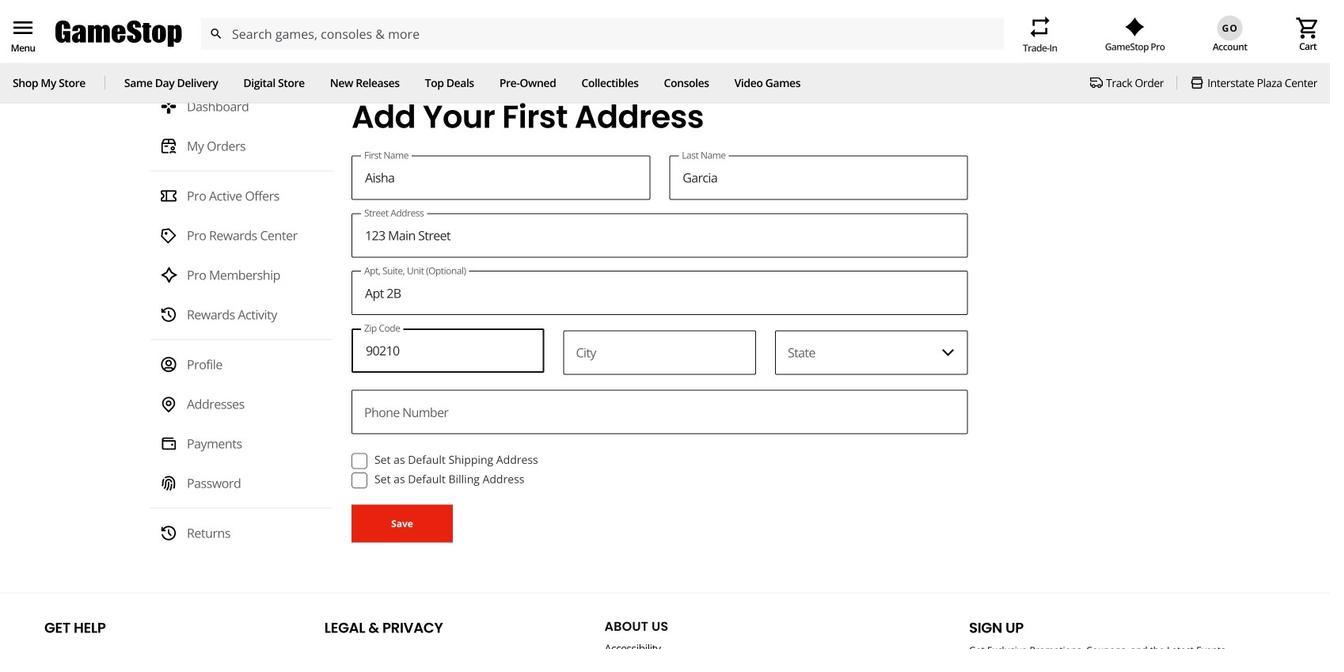 Task type: vqa. For each thing, say whether or not it's contained in the screenshot.
"Find items from this store" field
no



Task type: locate. For each thing, give the bounding box(es) containing it.
gamestop pro icon image
[[1126, 17, 1145, 36]]

None text field
[[670, 156, 968, 200], [352, 271, 968, 315], [352, 390, 968, 435], [670, 156, 968, 200], [352, 271, 968, 315], [352, 390, 968, 435]]

pro rewards center icon image
[[160, 227, 177, 245]]

pro membership icon image
[[160, 267, 177, 284]]

None text field
[[352, 156, 651, 200], [352, 213, 968, 258], [564, 331, 756, 375], [352, 156, 651, 200], [352, 213, 968, 258], [564, 331, 756, 375]]

None search field
[[200, 18, 1004, 50]]

password icon image
[[160, 475, 177, 492]]

payments icon image
[[160, 435, 177, 453]]

dashboard icon image
[[160, 98, 177, 115]]

profile icon image
[[160, 356, 177, 374]]

None telephone field
[[352, 329, 545, 373]]

pro active offers icon image
[[160, 187, 177, 205]]



Task type: describe. For each thing, give the bounding box(es) containing it.
returns icon image
[[160, 525, 177, 542]]

addresses icon image
[[160, 396, 177, 413]]

gamestop image
[[55, 19, 182, 49]]

rewards activity icon image
[[160, 306, 177, 324]]

my orders icon image
[[160, 138, 177, 155]]

Search games, consoles & more search field
[[232, 18, 976, 50]]



